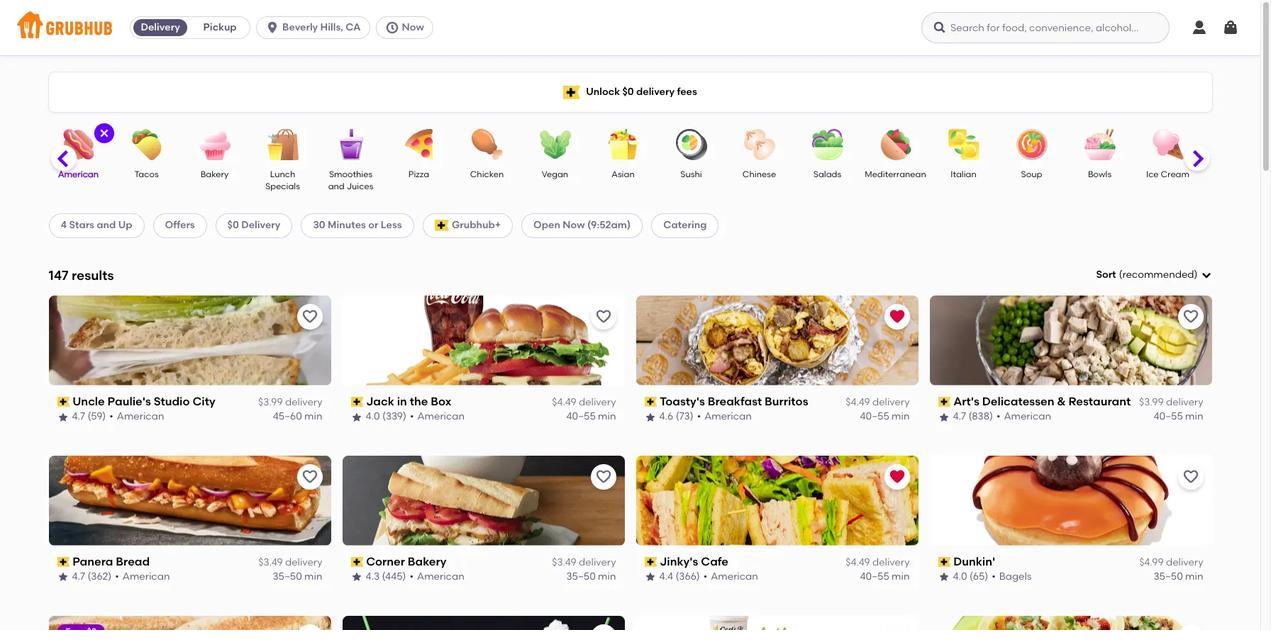 Task type: describe. For each thing, give the bounding box(es) containing it.
min for corner bakery
[[598, 571, 616, 583]]

$3.49 delivery for corner bakery
[[552, 557, 616, 569]]

minutes
[[328, 219, 366, 231]]

delivery for corner bakery
[[579, 557, 616, 569]]

Search for food, convenience, alcohol... search field
[[922, 12, 1170, 43]]

sushi
[[681, 170, 702, 179]]

jinky's cafe logo image
[[636, 456, 918, 546]]

box
[[431, 395, 451, 408]]

stars
[[69, 219, 94, 231]]

• american for paulie's
[[109, 411, 164, 423]]

mediterranean image
[[871, 129, 920, 160]]

chinese
[[743, 170, 776, 179]]

jinky's
[[660, 555, 698, 569]]

smoothies and juices image
[[326, 129, 376, 160]]

pickup
[[203, 21, 237, 33]]

delivery button
[[131, 16, 190, 39]]

grubhub plus flag logo image for unlock $0 delivery fees
[[563, 85, 580, 99]]

none field containing sort
[[1096, 268, 1212, 283]]

subscription pass image for art's
[[938, 397, 951, 407]]

pizza
[[409, 170, 429, 179]]

star icon image for panera
[[57, 572, 68, 583]]

salads
[[814, 170, 841, 179]]

jack in the box
[[366, 395, 451, 408]]

4.3
[[366, 571, 380, 583]]

beverly hills, ca
[[282, 21, 361, 33]]

star icon image for corner
[[351, 572, 362, 583]]

subscription pass image for jinky's cafe
[[644, 558, 657, 567]]

salads image
[[803, 129, 852, 160]]

cream
[[1161, 170, 1190, 179]]

ice cream
[[1146, 170, 1190, 179]]

corner
[[366, 555, 405, 569]]

$4.49 for burritos
[[846, 397, 870, 409]]

4.7 (362)
[[72, 571, 112, 583]]

chicken image
[[462, 129, 512, 160]]

american for jinky's cafe
[[711, 571, 758, 583]]

svg image inside beverly hills, ca button
[[265, 21, 280, 35]]

tacos
[[134, 170, 159, 179]]

1 vertical spatial now
[[563, 219, 585, 231]]

save this restaurant button for "carl's jr. logo" on the bottom right of the page
[[884, 625, 910, 631]]

toasty's breakfast burritos logo image
[[636, 296, 918, 386]]

min for art's delicatessen & restaurant
[[1185, 411, 1203, 423]]

dunkin'
[[954, 555, 995, 569]]

0 vertical spatial bakery
[[201, 170, 229, 179]]

carl's jr. logo image
[[636, 616, 918, 631]]

delivery for panera bread
[[285, 557, 322, 569]]

• right (65)
[[992, 571, 996, 583]]

city
[[193, 395, 215, 408]]

saved restaurant button for jinky's cafe
[[884, 464, 910, 490]]

$4.49 for the
[[552, 397, 576, 409]]

ca
[[346, 21, 361, 33]]

save this restaurant button for jack in the box logo
[[591, 304, 616, 330]]

delivery for jack in the box
[[579, 397, 616, 409]]

american down american image
[[58, 170, 99, 179]]

art's
[[954, 395, 980, 408]]

and inside smoothies and juices
[[328, 182, 345, 192]]

45–60
[[273, 411, 302, 423]]

now inside button
[[402, 21, 424, 33]]

3 35–50 from the left
[[1154, 571, 1183, 583]]

asian image
[[598, 129, 648, 160]]

chicken
[[470, 170, 504, 179]]

save this restaurant image for jack in the box
[[595, 308, 612, 325]]

• for delicatessen
[[997, 411, 1001, 423]]

svg image inside the now button
[[385, 21, 399, 35]]

bakery image
[[190, 129, 239, 160]]

(838)
[[969, 411, 993, 423]]

subscription pass image for corner bakery
[[351, 558, 363, 567]]

bowls image
[[1075, 129, 1125, 160]]

star icon image for toasty's
[[644, 412, 656, 423]]

40–55 min for &
[[1154, 411, 1203, 423]]

30 minutes or less
[[313, 219, 402, 231]]

or
[[368, 219, 378, 231]]

bagels
[[999, 571, 1032, 583]]

now button
[[376, 16, 439, 39]]

bowls
[[1088, 170, 1112, 179]]

less
[[381, 219, 402, 231]]

fees
[[677, 86, 697, 98]]

35–50 min for bread
[[273, 571, 322, 583]]

• bagels
[[992, 571, 1032, 583]]

save this restaurant button for the pastors grill logo
[[1178, 625, 1203, 631]]

the
[[410, 395, 428, 408]]

1 vertical spatial and
[[97, 219, 116, 231]]

delivery for toasty's breakfast burritos
[[873, 397, 910, 409]]

panera bread
[[72, 555, 150, 569]]

offers
[[165, 219, 195, 231]]

$3.49 for panera bread
[[258, 557, 283, 569]]

min for toasty's breakfast burritos
[[892, 411, 910, 423]]

italian
[[951, 170, 977, 179]]

american for uncle paulie's studio city
[[117, 411, 164, 423]]

smoothies and juices
[[328, 170, 373, 192]]

lunch
[[270, 170, 295, 179]]

american for toasty's breakfast burritos
[[705, 411, 752, 423]]

$3.99 delivery for art's delicatessen & restaurant
[[1139, 397, 1203, 409]]

uncle paulie's studio city logo image
[[49, 296, 331, 386]]

italian image
[[939, 129, 989, 160]]

4.0 for jack in the box
[[366, 411, 380, 423]]

(339)
[[382, 411, 406, 423]]

• for breakfast
[[697, 411, 701, 423]]

lazy daisy of beverly hills logo image
[[49, 616, 331, 631]]

delicatessen
[[982, 395, 1054, 408]]

4.0 (65)
[[953, 571, 988, 583]]

american for panera bread
[[123, 571, 170, 583]]

lunch specials
[[265, 170, 300, 192]]

$4.49 delivery for the
[[552, 397, 616, 409]]

147
[[49, 267, 69, 283]]

uncle
[[72, 395, 105, 408]]

the pastors grill logo image
[[930, 616, 1212, 631]]

)
[[1194, 269, 1198, 281]]

$3.99 delivery for uncle paulie's studio city
[[258, 397, 322, 409]]

4.3 (445)
[[366, 571, 406, 583]]

save this restaurant image for art's delicatessen & restaurant
[[1182, 308, 1199, 325]]

(366)
[[676, 571, 700, 583]]

star icon image for uncle
[[57, 412, 68, 423]]

art's delicatessen & restaurant
[[954, 395, 1131, 408]]

pickup button
[[190, 16, 250, 39]]

sort
[[1096, 269, 1116, 281]]

4.4 (366)
[[659, 571, 700, 583]]

restaurant
[[1069, 395, 1131, 408]]

catering
[[663, 219, 707, 231]]

beverly hills, ca button
[[256, 16, 376, 39]]

$3.99 for art's delicatessen & restaurant
[[1139, 397, 1164, 409]]

jinky's cafe
[[660, 555, 729, 569]]

• for in
[[410, 411, 414, 423]]

in
[[397, 395, 407, 408]]

$3.49 for corner bakery
[[552, 557, 576, 569]]

4
[[61, 219, 67, 231]]

$3.49 delivery for panera bread
[[258, 557, 322, 569]]

$3.99 for uncle paulie's studio city
[[258, 397, 283, 409]]

uncle paulie's studio city
[[72, 395, 215, 408]]

hills,
[[320, 21, 343, 33]]

subscription pass image for jack in the box
[[351, 397, 363, 407]]

open
[[534, 219, 560, 231]]

toasty's
[[660, 395, 705, 408]]

45–60 min
[[273, 411, 322, 423]]



Task type: vqa. For each thing, say whether or not it's contained in the screenshot.
Smoothies And Juices
yes



Task type: locate. For each thing, give the bounding box(es) containing it.
0 horizontal spatial $3.99 delivery
[[258, 397, 322, 409]]

• right (59) on the left bottom
[[109, 411, 113, 423]]

save this restaurant image
[[301, 308, 318, 325], [1182, 308, 1199, 325], [301, 469, 318, 486], [301, 629, 318, 631], [889, 629, 906, 631]]

save this restaurant button for corner bakery logo
[[591, 464, 616, 490]]

$4.99 delivery
[[1139, 557, 1203, 569]]

0 horizontal spatial and
[[97, 219, 116, 231]]

4 stars and up
[[61, 219, 132, 231]]

corner bakery logo image
[[342, 456, 625, 546]]

svg image
[[1191, 19, 1208, 36], [265, 21, 280, 35], [385, 21, 399, 35], [98, 128, 110, 139]]

star icon image left the 4.7 (838)
[[938, 412, 950, 423]]

subscription pass image left uncle
[[57, 397, 70, 407]]

• american down cafe
[[704, 571, 758, 583]]

2 horizontal spatial 35–50
[[1154, 571, 1183, 583]]

subscription pass image left "panera"
[[57, 558, 70, 567]]

40–55 for the
[[566, 411, 596, 423]]

save this restaurant button for the uncle paulie's studio city logo
[[297, 304, 322, 330]]

bakery down the bakery "image"
[[201, 170, 229, 179]]

american for jack in the box
[[417, 411, 465, 423]]

american image
[[54, 129, 103, 160]]

0 horizontal spatial now
[[402, 21, 424, 33]]

• american down toasty's breakfast burritos
[[697, 411, 752, 423]]

4.4
[[659, 571, 673, 583]]

$3.99 up 45–60
[[258, 397, 283, 409]]

delivery
[[636, 86, 675, 98], [285, 397, 322, 409], [579, 397, 616, 409], [873, 397, 910, 409], [1166, 397, 1203, 409], [285, 557, 322, 569], [579, 557, 616, 569], [873, 557, 910, 569], [1166, 557, 1203, 569]]

1 horizontal spatial bakery
[[408, 555, 447, 569]]

0 horizontal spatial grubhub plus flag logo image
[[435, 220, 449, 232]]

star icon image left 4.3
[[351, 572, 362, 583]]

0 horizontal spatial $3.49
[[258, 557, 283, 569]]

up
[[118, 219, 132, 231]]

vegan
[[542, 170, 568, 179]]

panera
[[72, 555, 113, 569]]

subscription pass image
[[57, 397, 70, 407], [351, 397, 363, 407], [351, 558, 363, 567], [644, 558, 657, 567]]

• american for in
[[410, 411, 465, 423]]

min for jinky's cafe
[[892, 571, 910, 583]]

30
[[313, 219, 325, 231]]

• for bread
[[115, 571, 119, 583]]

2 $3.99 delivery from the left
[[1139, 397, 1203, 409]]

1 $3.49 delivery from the left
[[258, 557, 322, 569]]

4.7 left (59) on the left bottom
[[72, 411, 85, 423]]

0 horizontal spatial 35–50 min
[[273, 571, 322, 583]]

star icon image for art's
[[938, 412, 950, 423]]

delivery for jinky's cafe
[[873, 557, 910, 569]]

•
[[109, 411, 113, 423], [410, 411, 414, 423], [697, 411, 701, 423], [997, 411, 1001, 423], [115, 571, 119, 583], [410, 571, 414, 583], [704, 571, 707, 583], [992, 571, 996, 583]]

lunch specials image
[[258, 129, 308, 160]]

american down corner bakery
[[417, 571, 464, 583]]

(73)
[[676, 411, 694, 423]]

$0 right unlock
[[622, 86, 634, 98]]

35–50 min
[[273, 571, 322, 583], [566, 571, 616, 583], [1154, 571, 1203, 583]]

• for cafe
[[704, 571, 707, 583]]

american down delicatessen
[[1004, 411, 1051, 423]]

save this restaurant image for dunkin'
[[1182, 469, 1199, 486]]

35–50 min for bakery
[[566, 571, 616, 583]]

save this restaurant image for corner bakery
[[595, 469, 612, 486]]

now
[[402, 21, 424, 33], [563, 219, 585, 231]]

subscription pass image left 'toasty's'
[[644, 397, 657, 407]]

subscription pass image left jinky's
[[644, 558, 657, 567]]

1 35–50 from the left
[[273, 571, 302, 583]]

min for jack in the box
[[598, 411, 616, 423]]

star icon image left 4.7 (362)
[[57, 572, 68, 583]]

• american for cafe
[[704, 571, 758, 583]]

0 vertical spatial 4.0
[[366, 411, 380, 423]]

1 horizontal spatial and
[[328, 182, 345, 192]]

save this restaurant button for shake shack logo
[[591, 625, 616, 631]]

star icon image for jinky's
[[644, 572, 656, 583]]

1 horizontal spatial $3.99 delivery
[[1139, 397, 1203, 409]]

min for dunkin'
[[1185, 571, 1203, 583]]

grubhub+
[[452, 219, 501, 231]]

ice cream image
[[1143, 129, 1193, 160]]

1 vertical spatial bakery
[[408, 555, 447, 569]]

subscription pass image left art's
[[938, 397, 951, 407]]

1 $3.99 from the left
[[258, 397, 283, 409]]

0 vertical spatial saved restaurant button
[[884, 304, 910, 330]]

saved restaurant button for toasty's breakfast burritos
[[884, 304, 910, 330]]

(65)
[[970, 571, 988, 583]]

juices
[[347, 182, 373, 192]]

tacos image
[[122, 129, 171, 160]]

unlock $0 delivery fees
[[586, 86, 697, 98]]

1 horizontal spatial now
[[563, 219, 585, 231]]

2 $3.49 from the left
[[552, 557, 576, 569]]

star icon image left 4.0 (65)
[[938, 572, 950, 583]]

save this restaurant image
[[595, 308, 612, 325], [595, 469, 612, 486], [1182, 469, 1199, 486], [595, 629, 612, 631], [1182, 629, 1199, 631]]

• for paulie's
[[109, 411, 113, 423]]

sort ( recommended )
[[1096, 269, 1198, 281]]

now right ca at the left
[[402, 21, 424, 33]]

(
[[1119, 269, 1123, 281]]

grubhub plus flag logo image left unlock
[[563, 85, 580, 99]]

and left 'up' at the left
[[97, 219, 116, 231]]

1 horizontal spatial grubhub plus flag logo image
[[563, 85, 580, 99]]

smoothies
[[329, 170, 372, 179]]

4.0 for dunkin'
[[953, 571, 967, 583]]

$3.99 right the restaurant
[[1139, 397, 1164, 409]]

• american down the bread
[[115, 571, 170, 583]]

• american down box
[[410, 411, 465, 423]]

2 horizontal spatial 35–50 min
[[1154, 571, 1203, 583]]

0 horizontal spatial bakery
[[201, 170, 229, 179]]

american down box
[[417, 411, 465, 423]]

main navigation navigation
[[0, 0, 1261, 55]]

and
[[328, 182, 345, 192], [97, 219, 116, 231]]

0 vertical spatial grubhub plus flag logo image
[[563, 85, 580, 99]]

star icon image left 4.7 (59)
[[57, 412, 68, 423]]

ice
[[1146, 170, 1159, 179]]

• american for delicatessen
[[997, 411, 1051, 423]]

2 horizontal spatial svg image
[[1222, 19, 1239, 36]]

pizza image
[[394, 129, 444, 160]]

specials
[[265, 182, 300, 192]]

unlock
[[586, 86, 620, 98]]

• right (366)
[[704, 571, 707, 583]]

• down jack in the box
[[410, 411, 414, 423]]

recommended
[[1123, 269, 1194, 281]]

$3.99
[[258, 397, 283, 409], [1139, 397, 1164, 409]]

jack in the box logo image
[[342, 296, 625, 386]]

chinese image
[[735, 129, 784, 160]]

• right (838)
[[997, 411, 1001, 423]]

0 horizontal spatial 35–50
[[273, 571, 302, 583]]

4.6
[[659, 411, 673, 423]]

subscription pass image left corner
[[351, 558, 363, 567]]

american for art's delicatessen & restaurant
[[1004, 411, 1051, 423]]

cafe
[[701, 555, 729, 569]]

save this restaurant button for dunkin' logo in the bottom of the page
[[1178, 464, 1203, 490]]

asian
[[612, 170, 635, 179]]

40–55 for &
[[1154, 411, 1183, 423]]

bakery right corner
[[408, 555, 447, 569]]

4.7 (838)
[[953, 411, 993, 423]]

0 vertical spatial delivery
[[141, 21, 180, 33]]

1 horizontal spatial $0
[[622, 86, 634, 98]]

$3.49
[[258, 557, 283, 569], [552, 557, 576, 569]]

35–50 for bakery
[[566, 571, 596, 583]]

vegan image
[[530, 129, 580, 160]]

save this restaurant button
[[297, 304, 322, 330], [591, 304, 616, 330], [1178, 304, 1203, 330], [297, 464, 322, 490], [591, 464, 616, 490], [1178, 464, 1203, 490], [297, 625, 322, 631], [591, 625, 616, 631], [884, 625, 910, 631], [1178, 625, 1203, 631]]

1 vertical spatial $0
[[227, 219, 239, 231]]

star icon image left 4.4
[[644, 572, 656, 583]]

40–55 min
[[566, 411, 616, 423], [860, 411, 910, 423], [1154, 411, 1203, 423], [860, 571, 910, 583]]

delivery left pickup
[[141, 21, 180, 33]]

american
[[58, 170, 99, 179], [117, 411, 164, 423], [417, 411, 465, 423], [705, 411, 752, 423], [1004, 411, 1051, 423], [123, 571, 170, 583], [417, 571, 464, 583], [711, 571, 758, 583]]

3 35–50 min from the left
[[1154, 571, 1203, 583]]

4.7 down art's
[[953, 411, 966, 423]]

corner bakery
[[366, 555, 447, 569]]

american for corner bakery
[[417, 571, 464, 583]]

1 horizontal spatial 35–50 min
[[566, 571, 616, 583]]

star icon image
[[57, 412, 68, 423], [351, 412, 362, 423], [644, 412, 656, 423], [938, 412, 950, 423], [57, 572, 68, 583], [351, 572, 362, 583], [644, 572, 656, 583], [938, 572, 950, 583]]

subscription pass image left jack
[[351, 397, 363, 407]]

4.7 for panera bread
[[72, 571, 85, 583]]

results
[[72, 267, 114, 283]]

0 horizontal spatial $0
[[227, 219, 239, 231]]

0 horizontal spatial $3.99
[[258, 397, 283, 409]]

subscription pass image for panera
[[57, 558, 70, 567]]

4.0 down jack
[[366, 411, 380, 423]]

35–50 for bread
[[273, 571, 302, 583]]

subscription pass image left dunkin'
[[938, 558, 951, 567]]

american down cafe
[[711, 571, 758, 583]]

1 vertical spatial grubhub plus flag logo image
[[435, 220, 449, 232]]

1 $3.99 delivery from the left
[[258, 397, 322, 409]]

min for panera bread
[[304, 571, 322, 583]]

save this restaurant image for panera bread
[[301, 469, 318, 486]]

$0 delivery
[[227, 219, 281, 231]]

4.7 down "panera"
[[72, 571, 85, 583]]

2 saved restaurant button from the top
[[884, 464, 910, 490]]

(362)
[[88, 571, 112, 583]]

2 35–50 from the left
[[566, 571, 596, 583]]

4.0 left (65)
[[953, 571, 967, 583]]

• down panera bread at the left bottom of page
[[115, 571, 119, 583]]

$4.49 delivery for burritos
[[846, 397, 910, 409]]

grubhub plus flag logo image left grubhub+
[[435, 220, 449, 232]]

35–50
[[273, 571, 302, 583], [566, 571, 596, 583], [1154, 571, 1183, 583]]

(445)
[[382, 571, 406, 583]]

2 $3.49 delivery from the left
[[552, 557, 616, 569]]

1 horizontal spatial 4.0
[[953, 571, 967, 583]]

1 35–50 min from the left
[[273, 571, 322, 583]]

now right open
[[563, 219, 585, 231]]

american down toasty's breakfast burritos
[[705, 411, 752, 423]]

star icon image for jack
[[351, 412, 362, 423]]

breakfast
[[708, 395, 762, 408]]

delivery for dunkin'
[[1166, 557, 1203, 569]]

1 saved restaurant button from the top
[[884, 304, 910, 330]]

jack
[[366, 395, 394, 408]]

0 vertical spatial and
[[328, 182, 345, 192]]

0 vertical spatial $0
[[622, 86, 634, 98]]

soup
[[1021, 170, 1042, 179]]

saved restaurant image
[[889, 308, 906, 325]]

• american down uncle paulie's studio city
[[109, 411, 164, 423]]

&
[[1057, 395, 1066, 408]]

1 horizontal spatial delivery
[[241, 219, 281, 231]]

soup image
[[1007, 129, 1057, 160]]

open now (9:52am)
[[534, 219, 631, 231]]

$4.99
[[1139, 557, 1164, 569]]

delivery inside button
[[141, 21, 180, 33]]

(59)
[[88, 411, 106, 423]]

4.0 (339)
[[366, 411, 406, 423]]

shake shack logo image
[[342, 616, 625, 631]]

toasty's breakfast burritos
[[660, 395, 808, 408]]

and down smoothies on the top left
[[328, 182, 345, 192]]

american down the bread
[[123, 571, 170, 583]]

paulie's
[[108, 395, 151, 408]]

40–55
[[566, 411, 596, 423], [860, 411, 889, 423], [1154, 411, 1183, 423], [860, 571, 889, 583]]

4.7 (59)
[[72, 411, 106, 423]]

4.7 for art's delicatessen & restaurant
[[953, 411, 966, 423]]

• american for bread
[[115, 571, 170, 583]]

2 35–50 min from the left
[[566, 571, 616, 583]]

4.6 (73)
[[659, 411, 694, 423]]

mediterranean
[[865, 170, 926, 179]]

saved restaurant image
[[889, 469, 906, 486]]

(9:52am)
[[587, 219, 631, 231]]

delivery for uncle paulie's studio city
[[285, 397, 322, 409]]

save this restaurant button for art's delicatessen & restaurant logo
[[1178, 304, 1203, 330]]

0 horizontal spatial $3.49 delivery
[[258, 557, 322, 569]]

• right (73)
[[697, 411, 701, 423]]

delivery down the specials
[[241, 219, 281, 231]]

min
[[304, 411, 322, 423], [598, 411, 616, 423], [892, 411, 910, 423], [1185, 411, 1203, 423], [304, 571, 322, 583], [598, 571, 616, 583], [892, 571, 910, 583], [1185, 571, 1203, 583]]

$3.99 delivery
[[258, 397, 322, 409], [1139, 397, 1203, 409]]

0 horizontal spatial 4.0
[[366, 411, 380, 423]]

2 $3.99 from the left
[[1139, 397, 1164, 409]]

saved restaurant button
[[884, 304, 910, 330], [884, 464, 910, 490]]

147 results
[[49, 267, 114, 283]]

0 vertical spatial now
[[402, 21, 424, 33]]

1 horizontal spatial $3.49 delivery
[[552, 557, 616, 569]]

• american down corner bakery
[[410, 571, 464, 583]]

1 vertical spatial 4.0
[[953, 571, 967, 583]]

1 vertical spatial saved restaurant button
[[884, 464, 910, 490]]

star icon image left 4.0 (339)
[[351, 412, 362, 423]]

1 horizontal spatial $3.99
[[1139, 397, 1164, 409]]

• for bakery
[[410, 571, 414, 583]]

• american for bakery
[[410, 571, 464, 583]]

panera bread logo image
[[49, 456, 331, 546]]

dunkin' logo image
[[930, 456, 1212, 546]]

40–55 for burritos
[[860, 411, 889, 423]]

1 horizontal spatial svg image
[[1201, 270, 1212, 281]]

min for uncle paulie's studio city
[[304, 411, 322, 423]]

save this restaurant image for uncle paulie's studio city
[[301, 308, 318, 325]]

4.7
[[72, 411, 85, 423], [953, 411, 966, 423], [72, 571, 85, 583]]

delivery for art's delicatessen & restaurant
[[1166, 397, 1203, 409]]

• american for breakfast
[[697, 411, 752, 423]]

grubhub plus flag logo image for grubhub+
[[435, 220, 449, 232]]

4.7 for uncle paulie's studio city
[[72, 411, 85, 423]]

1 horizontal spatial 35–50
[[566, 571, 596, 583]]

• american down delicatessen
[[997, 411, 1051, 423]]

• american
[[109, 411, 164, 423], [410, 411, 465, 423], [697, 411, 752, 423], [997, 411, 1051, 423], [115, 571, 170, 583], [410, 571, 464, 583], [704, 571, 758, 583]]

art's delicatessen & restaurant logo image
[[930, 296, 1212, 386]]

$0 right offers
[[227, 219, 239, 231]]

1 horizontal spatial $3.49
[[552, 557, 576, 569]]

subscription pass image
[[644, 397, 657, 407], [938, 397, 951, 407], [57, 558, 70, 567], [938, 558, 951, 567]]

subscription pass image for toasty's
[[644, 397, 657, 407]]

1 $3.49 from the left
[[258, 557, 283, 569]]

american down uncle paulie's studio city
[[117, 411, 164, 423]]

0 horizontal spatial svg image
[[933, 21, 947, 35]]

1 vertical spatial delivery
[[241, 219, 281, 231]]

0 horizontal spatial delivery
[[141, 21, 180, 33]]

save this restaurant button for panera bread logo
[[297, 464, 322, 490]]

delivery
[[141, 21, 180, 33], [241, 219, 281, 231]]

40–55 min for the
[[566, 411, 616, 423]]

None field
[[1096, 268, 1212, 283]]

grubhub plus flag logo image
[[563, 85, 580, 99], [435, 220, 449, 232]]

svg image
[[1222, 19, 1239, 36], [933, 21, 947, 35], [1201, 270, 1212, 281]]

40–55 min for burritos
[[860, 411, 910, 423]]

• down corner bakery
[[410, 571, 414, 583]]

subscription pass image for uncle paulie's studio city
[[57, 397, 70, 407]]

sushi image
[[666, 129, 716, 160]]

$4.49
[[552, 397, 576, 409], [846, 397, 870, 409], [846, 557, 870, 569]]

star icon image left 4.6
[[644, 412, 656, 423]]

bakery
[[201, 170, 229, 179], [408, 555, 447, 569]]

bread
[[116, 555, 150, 569]]



